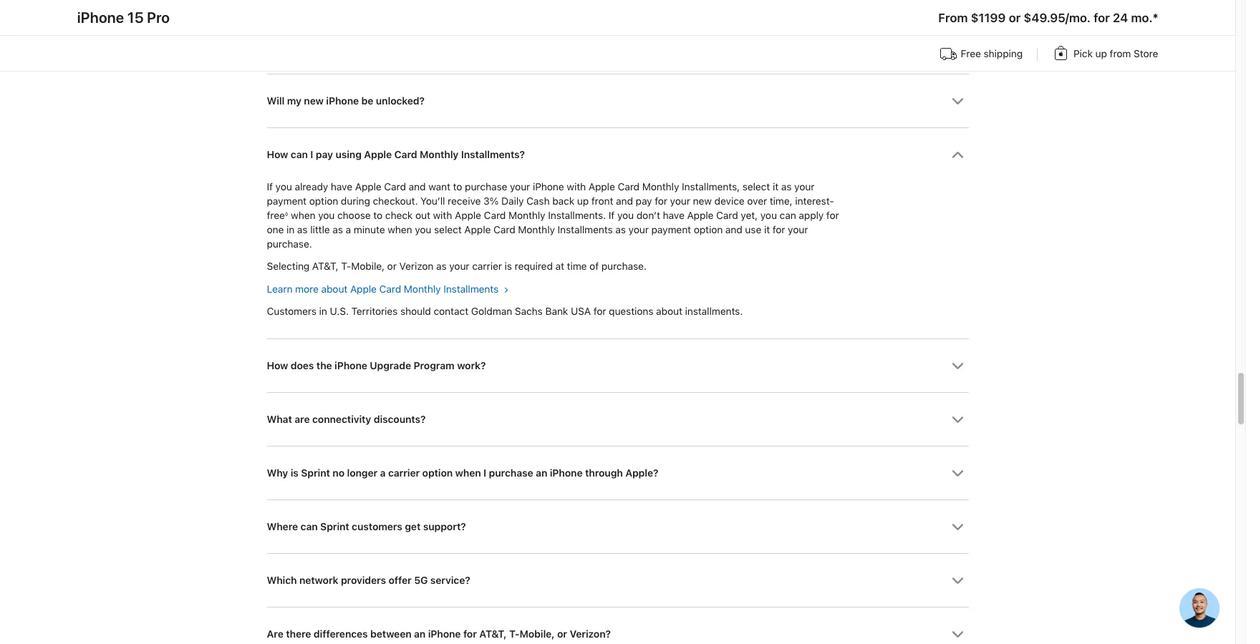 Task type: vqa. For each thing, say whether or not it's contained in the screenshot.
the left Newsroom
no



Task type: describe. For each thing, give the bounding box(es) containing it.
yet,
[[741, 210, 758, 221]]

offer
[[388, 575, 412, 586]]

5g
[[414, 575, 428, 586]]

unlocked?
[[376, 95, 425, 106]]

i inside "dropdown button"
[[310, 149, 313, 160]]

which network providers offer 5g service? button
[[267, 554, 969, 607]]

learn more about apple card monthly installments link
[[267, 283, 508, 295]]

learn
[[267, 283, 292, 295]]

shipping
[[984, 48, 1023, 59]]

pay inside if you already have apple card and want to purchase your iphone with apple card monthly installments, select it as your payment option during checkout. you'll receive 3% daily cash back up front and pay for your new device over time, interest- free
[[636, 196, 652, 207]]

are there differences between an iphone for at&t, t-mobile, or verizon?
[[267, 629, 611, 640]]

iphone left through
[[550, 467, 583, 479]]

if inside if you already have apple card and want to purchase your iphone with apple card monthly installments, select it as your payment option during checkout. you'll receive 3% daily cash back up front and pay for your new device over time, interest- free
[[267, 181, 273, 193]]

receive
[[448, 196, 481, 207]]

with inside the when you choose to check out with apple card monthly installments. if you don't have apple card yet, you can apply for one in as little as a minute when you select apple card monthly installments as your payment option and use it for your purchase.
[[433, 210, 452, 221]]

should
[[400, 306, 431, 317]]

a inside dropdown button
[[380, 467, 386, 479]]

questions
[[609, 306, 653, 317]]

free
[[267, 210, 285, 221]]

for left the "24"
[[1093, 11, 1110, 25]]

how does the iphone upgrade program work? button
[[267, 339, 969, 392]]

it inside if you already have apple card and want to purchase your iphone with apple card monthly installments, select it as your payment option during checkout. you'll receive 3% daily cash back up front and pay for your new device over time, interest- free
[[773, 181, 778, 193]]

◊
[[285, 211, 288, 218]]

1 horizontal spatial carrier
[[472, 261, 502, 272]]

your down installments,
[[670, 196, 690, 207]]

is inside list item
[[504, 261, 512, 272]]

new inside dropdown button
[[304, 95, 324, 106]]

free shipping
[[961, 48, 1023, 59]]

how can i pay using apple card monthly installments? button
[[267, 128, 969, 181]]

how does the iphone upgrade program work?
[[267, 360, 486, 371]]

mo.
[[1131, 11, 1152, 25]]

where
[[267, 521, 298, 533]]

from
[[938, 11, 968, 25]]

with inside if you already have apple card and want to purchase your iphone with apple card monthly installments, select it as your payment option during checkout. you'll receive 3% daily cash back up front and pay for your new device over time, interest- free
[[567, 181, 586, 193]]

your down don't
[[628, 224, 649, 236]]

verizon?
[[570, 629, 611, 640]]

be
[[361, 95, 373, 106]]

select inside if you already have apple card and want to purchase your iphone with apple card monthly installments, select it as your payment option during checkout. you'll receive 3% daily cash back up front and pay for your new device over time, interest- free
[[742, 181, 770, 193]]

select inside the when you choose to check out with apple card monthly installments. if you don't have apple card yet, you can apply for one in as little as a minute when you select apple card monthly installments as your payment option and use it for your purchase.
[[434, 224, 462, 236]]

is inside dropdown button
[[291, 467, 298, 479]]

through
[[585, 467, 623, 479]]

your right verizon
[[449, 261, 469, 272]]

are there differences between an iphone for at&t, t-mobile, or verizon? button
[[267, 608, 969, 644]]

can for where can sprint customers get support?
[[300, 521, 318, 533]]

device
[[714, 196, 744, 207]]

if you already have apple card and want to purchase your iphone with apple card monthly installments, select it as your payment option during checkout. you'll receive 3% daily cash back up front and pay for your new device over time, interest- free
[[267, 181, 834, 221]]

your down apply
[[788, 224, 808, 236]]

iphone inside if you already have apple card and want to purchase your iphone with apple card monthly installments, select it as your payment option during checkout. you'll receive 3% daily cash back up front and pay for your new device over time, interest- free
[[533, 181, 564, 193]]

have inside if you already have apple card and want to purchase your iphone with apple card monthly installments, select it as your payment option during checkout. you'll receive 3% daily cash back up front and pay for your new device over time, interest- free
[[331, 181, 352, 193]]

customers in u.s. territories should contact goldman sachs bank usa for questions about installments.
[[267, 306, 743, 317]]

it inside the when you choose to check out with apple card monthly installments. if you don't have apple card yet, you can apply for one in as little as a minute when you select apple card monthly installments as your payment option and use it for your purchase.
[[764, 224, 770, 236]]

apple?
[[625, 467, 658, 479]]

$1199
[[971, 11, 1006, 25]]

will my new iphone be unlocked?
[[267, 95, 425, 106]]

2 horizontal spatial or
[[1009, 11, 1021, 25]]

payment inside the when you choose to check out with apple card monthly installments. if you don't have apple card yet, you can apply for one in as little as a minute when you select apple card monthly installments as your payment option and use it for your purchase.
[[651, 224, 691, 236]]

interest-
[[795, 196, 834, 207]]

don't
[[636, 210, 660, 221]]

no
[[332, 467, 344, 479]]

$49.95
[[1024, 11, 1065, 25]]

verizon
[[399, 261, 433, 272]]

work?
[[457, 360, 486, 371]]

installments?
[[461, 149, 525, 160]]

how for how does the iphone upgrade program work?
[[267, 360, 288, 371]]

there
[[286, 629, 311, 640]]

list containing free shipping
[[77, 43, 1158, 68]]

network
[[299, 575, 338, 586]]

can for how can i pay using apple card monthly installments?
[[291, 149, 308, 160]]

in inside the when you choose to check out with apple card monthly installments. if you don't have apple card yet, you can apply for one in as little as a minute when you select apple card monthly installments as your payment option and use it for your purchase.
[[286, 224, 294, 236]]

program
[[413, 360, 454, 371]]

purchase. inside the when you choose to check out with apple card monthly installments. if you don't have apple card yet, you can apply for one in as little as a minute when you select apple card monthly installments as your payment option and use it for your purchase.
[[267, 239, 312, 250]]

installments inside the when you choose to check out with apple card monthly installments. if you don't have apple card yet, you can apply for one in as little as a minute when you select apple card monthly installments as your payment option and use it for your purchase.
[[558, 224, 613, 236]]

contact
[[434, 306, 468, 317]]

out
[[415, 210, 430, 221]]

1 vertical spatial or
[[387, 261, 397, 272]]

up inside if you already have apple card and want to purchase your iphone with apple card monthly installments, select it as your payment option during checkout. you'll receive 3% daily cash back up front and pay for your new device over time, interest- free
[[577, 196, 589, 207]]

0 vertical spatial mobile,
[[351, 261, 384, 272]]

at&t, inside list item
[[312, 261, 338, 272]]

1 horizontal spatial an
[[536, 467, 547, 479]]

1 vertical spatial about
[[656, 306, 682, 317]]

installments.
[[685, 306, 743, 317]]

1 vertical spatial in
[[319, 306, 327, 317]]

customers
[[352, 521, 402, 533]]

use
[[745, 224, 761, 236]]

how can i pay using apple card monthly installments?
[[267, 149, 525, 160]]

chevrondown image for will my new iphone be unlocked?
[[951, 95, 964, 107]]

option inside dropdown button
[[422, 467, 453, 479]]

you down out
[[415, 224, 431, 236]]

t- inside list item
[[341, 261, 351, 272]]

providers
[[341, 575, 386, 586]]

at&t, inside dropdown button
[[479, 629, 507, 640]]

option inside the when you choose to check out with apple card monthly installments. if you don't have apple card yet, you can apply for one in as little as a minute when you select apple card monthly installments as your payment option and use it for your purchase.
[[694, 224, 723, 236]]

what are connectivity discounts?
[[267, 414, 426, 425]]

customers
[[267, 306, 316, 317]]

usa
[[571, 306, 591, 317]]

iphone inside dropdown button
[[326, 95, 359, 106]]

i inside dropdown button
[[483, 467, 486, 479]]

chevrondown image for which network providers offer 5g service?
[[951, 575, 964, 587]]

choose
[[337, 210, 371, 221]]

iphone right between
[[428, 629, 461, 640]]

store
[[1134, 48, 1158, 59]]

/mo.
[[1065, 11, 1091, 25]]

what
[[267, 414, 292, 425]]

0 horizontal spatial about
[[321, 283, 347, 295]]

you down over
[[760, 210, 777, 221]]

payment inside if you already have apple card and want to purchase your iphone with apple card monthly installments, select it as your payment option during checkout. you'll receive 3% daily cash back up front and pay for your new device over time, interest- free
[[267, 196, 306, 207]]

why
[[267, 467, 288, 479]]

pick
[[1073, 48, 1093, 59]]

chevrondown image for where can sprint customers get support?
[[951, 521, 964, 533]]

my
[[287, 95, 301, 106]]

to inside the when you choose to check out with apple card monthly installments. if you don't have apple card yet, you can apply for one in as little as a minute when you select apple card monthly installments as your payment option and use it for your purchase.
[[373, 210, 382, 221]]

territories
[[351, 306, 398, 317]]

why is sprint no longer a carrier option when i purchase an iphone through apple? button
[[267, 447, 969, 500]]

the
[[316, 360, 332, 371]]

goldman
[[471, 306, 512, 317]]

1 horizontal spatial when
[[388, 224, 412, 236]]

differences
[[314, 629, 368, 640]]

0 horizontal spatial when
[[291, 210, 315, 221]]

between
[[370, 629, 411, 640]]

24
[[1113, 11, 1128, 25]]

0 horizontal spatial and
[[409, 181, 426, 193]]

your up interest-
[[794, 181, 814, 193]]

mobile, inside dropdown button
[[520, 629, 555, 640]]

sprint for can
[[320, 521, 349, 533]]



Task type: locate. For each thing, give the bounding box(es) containing it.
1 vertical spatial purchase.
[[601, 261, 646, 272]]

1 horizontal spatial have
[[663, 210, 684, 221]]

longer
[[347, 467, 377, 479]]

0 vertical spatial select
[[742, 181, 770, 193]]

1 vertical spatial and
[[616, 196, 633, 207]]

installments
[[558, 224, 613, 236], [443, 283, 499, 295]]

0 horizontal spatial option
[[309, 196, 338, 207]]

installments down selecting at&t, t-mobile, or verizon as your carrier is required at time of purchase.
[[443, 283, 499, 295]]

required
[[515, 261, 553, 272]]

select up over
[[742, 181, 770, 193]]

monthly inside "dropdown button"
[[420, 149, 458, 160]]

1 vertical spatial sprint
[[320, 521, 349, 533]]

discounts?
[[374, 414, 426, 425]]

mobile, left verizon?
[[520, 629, 555, 640]]

it up time,
[[773, 181, 778, 193]]

chevrondown image for work?
[[951, 360, 964, 372]]

a right longer
[[380, 467, 386, 479]]

little
[[310, 224, 330, 236]]

of
[[589, 261, 599, 272]]

purchase. down one
[[267, 239, 312, 250]]

0 vertical spatial is
[[504, 261, 512, 272]]

and up you'll
[[409, 181, 426, 193]]

selecting
[[267, 261, 309, 272]]

chevrondown image
[[951, 360, 964, 372], [951, 414, 964, 426], [951, 467, 964, 480]]

will my new iphone be unlocked? button
[[267, 74, 969, 127]]

mobile,
[[351, 261, 384, 272], [520, 629, 555, 640]]

carrier inside dropdown button
[[388, 467, 420, 479]]

minute
[[354, 224, 385, 236]]

0 horizontal spatial with
[[433, 210, 452, 221]]

2 vertical spatial can
[[300, 521, 318, 533]]

does
[[291, 360, 314, 371]]

0 vertical spatial new
[[304, 95, 324, 106]]

0 vertical spatial pay
[[316, 149, 333, 160]]

sachs
[[515, 306, 543, 317]]

1 vertical spatial when
[[388, 224, 412, 236]]

1 horizontal spatial up
[[1095, 48, 1107, 59]]

1 horizontal spatial a
[[380, 467, 386, 479]]

can inside dropdown button
[[300, 521, 318, 533]]

for right usa
[[593, 306, 606, 317]]

carrier right longer
[[388, 467, 420, 479]]

learn more about apple card monthly installments
[[267, 283, 501, 295]]

selecting at&t, t-mobile, or verizon as your carrier is required at time of purchase.
[[267, 261, 646, 272]]

is right why
[[291, 467, 298, 479]]

with
[[567, 181, 586, 193], [433, 210, 452, 221]]

using
[[335, 149, 361, 160]]

0 vertical spatial t-
[[341, 261, 351, 272]]

2 chevrondown image from the top
[[951, 414, 964, 426]]

0 horizontal spatial in
[[286, 224, 294, 236]]

1 horizontal spatial about
[[656, 306, 682, 317]]

about
[[321, 283, 347, 295], [656, 306, 682, 317]]

purchase inside if you already have apple card and want to purchase your iphone with apple card monthly installments, select it as your payment option during checkout. you'll receive 3% daily cash back up front and pay for your new device over time, interest- free
[[465, 181, 507, 193]]

0 horizontal spatial an
[[414, 629, 426, 640]]

when right ◊ on the left of page
[[291, 210, 315, 221]]

how
[[267, 149, 288, 160], [267, 360, 288, 371]]

or inside dropdown button
[[557, 629, 567, 640]]

for down service?
[[463, 629, 477, 640]]

and left use
[[725, 224, 742, 236]]

0 horizontal spatial is
[[291, 467, 298, 479]]

you
[[275, 181, 292, 193], [318, 210, 335, 221], [617, 210, 634, 221], [760, 210, 777, 221], [415, 224, 431, 236]]

carrier up goldman
[[472, 261, 502, 272]]

have up the during on the top left of page
[[331, 181, 352, 193]]

new inside if you already have apple card and want to purchase your iphone with apple card monthly installments, select it as your payment option during checkout. you'll receive 3% daily cash back up front and pay for your new device over time, interest- free
[[693, 196, 712, 207]]

a inside the when you choose to check out with apple card monthly installments. if you don't have apple card yet, you can apply for one in as little as a minute when you select apple card monthly installments as your payment option and use it for your purchase.
[[346, 224, 351, 236]]

or right $1199
[[1009, 11, 1021, 25]]

connectivity
[[312, 414, 371, 425]]

if inside the when you choose to check out with apple card monthly installments. if you don't have apple card yet, you can apply for one in as little as a minute when you select apple card monthly installments as your payment option and use it for your purchase.
[[609, 210, 615, 221]]

for inside if you already have apple card and want to purchase your iphone with apple card monthly installments, select it as your payment option during checkout. you'll receive 3% daily cash back up front and pay for your new device over time, interest- free
[[655, 196, 667, 207]]

1 vertical spatial if
[[609, 210, 615, 221]]

can right the where
[[300, 521, 318, 533]]

pay left using
[[316, 149, 333, 160]]

t- inside dropdown button
[[509, 629, 520, 640]]

new down installments,
[[693, 196, 712, 207]]

up right pick at the top right
[[1095, 48, 1107, 59]]

iphone up cash
[[533, 181, 564, 193]]

and right front
[[616, 196, 633, 207]]

sprint inside dropdown button
[[301, 467, 330, 479]]

option
[[309, 196, 338, 207], [694, 224, 723, 236], [422, 467, 453, 479]]

have right don't
[[663, 210, 684, 221]]

1 horizontal spatial i
[[483, 467, 486, 479]]

have inside the when you choose to check out with apple card monthly installments. if you don't have apple card yet, you can apply for one in as little as a minute when you select apple card monthly installments as your payment option and use it for your purchase.
[[663, 210, 684, 221]]

how down will
[[267, 149, 288, 160]]

2 vertical spatial or
[[557, 629, 567, 640]]

0 vertical spatial installments
[[558, 224, 613, 236]]

1 vertical spatial with
[[433, 210, 452, 221]]

iphone 15 pro
[[77, 9, 170, 26]]

when up support?
[[455, 467, 481, 479]]

4 chevrondown image from the top
[[951, 575, 964, 587]]

to up minute
[[373, 210, 382, 221]]

1 vertical spatial carrier
[[388, 467, 420, 479]]

how for how can i pay using apple card monthly installments?
[[267, 149, 288, 160]]

1 horizontal spatial option
[[422, 467, 453, 479]]

installments.
[[548, 210, 606, 221]]

0 horizontal spatial installments
[[443, 283, 499, 295]]

option up support?
[[422, 467, 453, 479]]

when
[[291, 210, 315, 221], [388, 224, 412, 236], [455, 467, 481, 479]]

for
[[1093, 11, 1110, 25], [655, 196, 667, 207], [826, 210, 839, 221], [772, 224, 785, 236], [593, 306, 606, 317], [463, 629, 477, 640]]

0 vertical spatial in
[[286, 224, 294, 236]]

0 horizontal spatial carrier
[[388, 467, 420, 479]]

0 horizontal spatial have
[[331, 181, 352, 193]]

0 vertical spatial it
[[773, 181, 778, 193]]

to up receive
[[453, 181, 462, 193]]

you up little
[[318, 210, 335, 221]]

3 chevrondown image from the top
[[951, 521, 964, 533]]

0 horizontal spatial to
[[373, 210, 382, 221]]

list item
[[267, 127, 969, 339]]

in left u.s.
[[319, 306, 327, 317]]

1 vertical spatial how
[[267, 360, 288, 371]]

chevrondown image for are there differences between an iphone for at&t, t-mobile, or verizon?
[[951, 629, 964, 641]]

during
[[341, 196, 370, 207]]

pay inside "dropdown button"
[[316, 149, 333, 160]]

is left required
[[504, 261, 512, 272]]

1 chevrondown image from the top
[[951, 360, 964, 372]]

pay up don't
[[636, 196, 652, 207]]

1 vertical spatial can
[[780, 210, 796, 221]]

2 horizontal spatial option
[[694, 224, 723, 236]]

1 horizontal spatial t-
[[509, 629, 520, 640]]

chevrondown image inside which network providers offer 5g service? dropdown button
[[951, 575, 964, 587]]

pay
[[316, 149, 333, 160], [636, 196, 652, 207]]

already
[[295, 181, 328, 193]]

apple inside "dropdown button"
[[364, 149, 392, 160]]

1 vertical spatial installments
[[443, 283, 499, 295]]

1 vertical spatial t-
[[509, 629, 520, 640]]

1 vertical spatial an
[[414, 629, 426, 640]]

1 chevrondown image from the top
[[951, 95, 964, 107]]

chevrondown image inside will my new iphone be unlocked? dropdown button
[[951, 95, 964, 107]]

can down time,
[[780, 210, 796, 221]]

support?
[[423, 521, 466, 533]]

2 chevrondown image from the top
[[951, 149, 964, 161]]

from $1199 or $49.95 /mo. for 24 mo. *
[[938, 11, 1158, 25]]

0 vertical spatial to
[[453, 181, 462, 193]]

1 horizontal spatial if
[[609, 210, 615, 221]]

carrier
[[472, 261, 502, 272], [388, 467, 420, 479]]

can up already
[[291, 149, 308, 160]]

are
[[294, 414, 310, 425]]

1 vertical spatial have
[[663, 210, 684, 221]]

and inside the when you choose to check out with apple card monthly installments. if you don't have apple card yet, you can apply for one in as little as a minute when you select apple card monthly installments as your payment option and use it for your purchase.
[[725, 224, 742, 236]]

back
[[552, 196, 574, 207]]

payment down don't
[[651, 224, 691, 236]]

chevrondown image inside how can i pay using apple card monthly installments? "dropdown button"
[[951, 149, 964, 161]]

0 horizontal spatial select
[[434, 224, 462, 236]]

0 vertical spatial option
[[309, 196, 338, 207]]

up
[[1095, 48, 1107, 59], [577, 196, 589, 207]]

2 vertical spatial when
[[455, 467, 481, 479]]

1 vertical spatial new
[[693, 196, 712, 207]]

2 vertical spatial chevrondown image
[[951, 467, 964, 480]]

for inside dropdown button
[[463, 629, 477, 640]]

in
[[286, 224, 294, 236], [319, 306, 327, 317]]

have
[[331, 181, 352, 193], [663, 210, 684, 221]]

installments,
[[682, 181, 740, 193]]

you inside if you already have apple card and want to purchase your iphone with apple card monthly installments, select it as your payment option during checkout. you'll receive 3% daily cash back up front and pay for your new device over time, interest- free
[[275, 181, 292, 193]]

it right use
[[764, 224, 770, 236]]

cash
[[526, 196, 550, 207]]

with up back
[[567, 181, 586, 193]]

you up ◊ on the left of page
[[275, 181, 292, 193]]

when inside why is sprint no longer a carrier option when i purchase an iphone through apple? dropdown button
[[455, 467, 481, 479]]

0 horizontal spatial up
[[577, 196, 589, 207]]

up inside list
[[1095, 48, 1107, 59]]

1 horizontal spatial to
[[453, 181, 462, 193]]

free
[[961, 48, 981, 59]]

iphone
[[326, 95, 359, 106], [533, 181, 564, 193], [334, 360, 367, 371], [550, 467, 583, 479], [428, 629, 461, 640]]

1 vertical spatial is
[[291, 467, 298, 479]]

apple
[[364, 149, 392, 160], [355, 181, 381, 193], [588, 181, 615, 193], [455, 210, 481, 221], [687, 210, 713, 221], [464, 224, 491, 236], [350, 283, 377, 295]]

over
[[747, 196, 767, 207]]

purchase
[[465, 181, 507, 193], [489, 467, 533, 479]]

0 vertical spatial payment
[[267, 196, 306, 207]]

can inside the when you choose to check out with apple card monthly installments. if you don't have apple card yet, you can apply for one in as little as a minute when you select apple card monthly installments as your payment option and use it for your purchase.
[[780, 210, 796, 221]]

0 horizontal spatial if
[[267, 181, 273, 193]]

you'll
[[420, 196, 445, 207]]

1 horizontal spatial it
[[773, 181, 778, 193]]

0 horizontal spatial mobile,
[[351, 261, 384, 272]]

for up don't
[[655, 196, 667, 207]]

purchase. right of
[[601, 261, 646, 272]]

new
[[304, 95, 324, 106], [693, 196, 712, 207]]

for right apply
[[826, 210, 839, 221]]

0 vertical spatial at&t,
[[312, 261, 338, 272]]

when you choose to check out with apple card monthly installments. if you don't have apple card yet, you can apply for one in as little as a minute when you select apple card monthly installments as your payment option and use it for your purchase.
[[267, 210, 839, 250]]

or left verizon?
[[557, 629, 567, 640]]

pick up from store
[[1073, 48, 1158, 59]]

chevrondown image inside 'what are connectivity discounts?' dropdown button
[[951, 414, 964, 426]]

when down check
[[388, 224, 412, 236]]

mobile, up learn more about apple card monthly installments
[[351, 261, 384, 272]]

1 horizontal spatial installments
[[558, 224, 613, 236]]

chevrondown image inside the how does the iphone upgrade program work? dropdown button
[[951, 360, 964, 372]]

chevrondown image for how can i pay using apple card monthly installments?
[[951, 149, 964, 161]]

2 vertical spatial and
[[725, 224, 742, 236]]

installments down installments.
[[558, 224, 613, 236]]

sprint left customers
[[320, 521, 349, 533]]

*
[[1152, 11, 1158, 25]]

1 horizontal spatial in
[[319, 306, 327, 317]]

where can sprint customers get support?
[[267, 521, 466, 533]]

an right between
[[414, 629, 426, 640]]

sprint left the "no"
[[301, 467, 330, 479]]

purchase inside why is sprint no longer a carrier option when i purchase an iphone through apple? dropdown button
[[489, 467, 533, 479]]

1 vertical spatial select
[[434, 224, 462, 236]]

0 horizontal spatial or
[[387, 261, 397, 272]]

0 vertical spatial i
[[310, 149, 313, 160]]

can inside "dropdown button"
[[291, 149, 308, 160]]

option down device
[[694, 224, 723, 236]]

which network providers offer 5g service?
[[267, 575, 470, 586]]

time,
[[770, 196, 792, 207]]

card inside "dropdown button"
[[394, 149, 417, 160]]

service?
[[430, 575, 470, 586]]

want
[[428, 181, 450, 193]]

an left through
[[536, 467, 547, 479]]

2 how from the top
[[267, 360, 288, 371]]

sprint
[[301, 467, 330, 479], [320, 521, 349, 533]]

get
[[405, 521, 420, 533]]

1 vertical spatial purchase
[[489, 467, 533, 479]]

front
[[591, 196, 613, 207]]

1 how from the top
[[267, 149, 288, 160]]

1 horizontal spatial with
[[567, 181, 586, 193]]

or
[[1009, 11, 1021, 25], [387, 261, 397, 272], [557, 629, 567, 640]]

chevrondown image
[[951, 95, 964, 107], [951, 149, 964, 161], [951, 521, 964, 533], [951, 575, 964, 587], [951, 629, 964, 641]]

0 vertical spatial how
[[267, 149, 288, 160]]

1 vertical spatial i
[[483, 467, 486, 479]]

1 horizontal spatial purchase.
[[601, 261, 646, 272]]

in right one
[[286, 224, 294, 236]]

iphone right the
[[334, 360, 367, 371]]

your up 'daily'
[[510, 181, 530, 193]]

0 horizontal spatial a
[[346, 224, 351, 236]]

1 horizontal spatial pay
[[636, 196, 652, 207]]

sprint inside dropdown button
[[320, 521, 349, 533]]

new right my
[[304, 95, 324, 106]]

chevrondown image inside are there differences between an iphone for at&t, t-mobile, or verizon? dropdown button
[[951, 629, 964, 641]]

u.s.
[[330, 306, 349, 317]]

monthly inside if you already have apple card and want to purchase your iphone with apple card monthly installments, select it as your payment option during checkout. you'll receive 3% daily cash back up front and pay for your new device over time, interest- free
[[642, 181, 679, 193]]

which
[[267, 575, 297, 586]]

1 horizontal spatial or
[[557, 629, 567, 640]]

0 vertical spatial a
[[346, 224, 351, 236]]

0 horizontal spatial new
[[304, 95, 324, 106]]

0 vertical spatial up
[[1095, 48, 1107, 59]]

why is sprint no longer a carrier option when i purchase an iphone through apple?
[[267, 467, 658, 479]]

3 chevrondown image from the top
[[951, 467, 964, 480]]

0 vertical spatial purchase.
[[267, 239, 312, 250]]

chevrondown image inside why is sprint no longer a carrier option when i purchase an iphone through apple? dropdown button
[[951, 467, 964, 480]]

how left the does
[[267, 360, 288, 371]]

payment up ◊ on the left of page
[[267, 196, 306, 207]]

1 horizontal spatial select
[[742, 181, 770, 193]]

1 vertical spatial option
[[694, 224, 723, 236]]

select down you'll
[[434, 224, 462, 236]]

1 horizontal spatial and
[[616, 196, 633, 207]]

0 vertical spatial about
[[321, 283, 347, 295]]

0 vertical spatial chevrondown image
[[951, 360, 964, 372]]

2 horizontal spatial when
[[455, 467, 481, 479]]

0 vertical spatial can
[[291, 149, 308, 160]]

list
[[77, 43, 1158, 68]]

1 vertical spatial mobile,
[[520, 629, 555, 640]]

up up installments.
[[577, 196, 589, 207]]

0 vertical spatial if
[[267, 181, 273, 193]]

how inside dropdown button
[[267, 360, 288, 371]]

check
[[385, 210, 413, 221]]

1 vertical spatial payment
[[651, 224, 691, 236]]

if down front
[[609, 210, 615, 221]]

chevrondown image inside where can sprint customers get support? dropdown button
[[951, 521, 964, 533]]

about right questions
[[656, 306, 682, 317]]

2 vertical spatial option
[[422, 467, 453, 479]]

1 vertical spatial a
[[380, 467, 386, 479]]

sprint for is
[[301, 467, 330, 479]]

1 horizontal spatial payment
[[651, 224, 691, 236]]

you left don't
[[617, 210, 634, 221]]

how inside "dropdown button"
[[267, 149, 288, 160]]

about up u.s.
[[321, 283, 347, 295]]

for right use
[[772, 224, 785, 236]]

0 horizontal spatial purchase.
[[267, 239, 312, 250]]

option inside if you already have apple card and want to purchase your iphone with apple card monthly installments, select it as your payment option during checkout. you'll receive 3% daily cash back up front and pay for your new device over time, interest- free
[[309, 196, 338, 207]]

0 horizontal spatial pay
[[316, 149, 333, 160]]

2 horizontal spatial and
[[725, 224, 742, 236]]

iphone left be
[[326, 95, 359, 106]]

what are connectivity discounts? button
[[267, 393, 969, 446]]

a down choose at the left of page
[[346, 224, 351, 236]]

as inside if you already have apple card and want to purchase your iphone with apple card monthly installments, select it as your payment option during checkout. you'll receive 3% daily cash back up front and pay for your new device over time, interest- free
[[781, 181, 792, 193]]

0 vertical spatial purchase
[[465, 181, 507, 193]]

3%
[[483, 196, 499, 207]]

0 horizontal spatial t-
[[341, 261, 351, 272]]

5 chevrondown image from the top
[[951, 629, 964, 641]]

0 vertical spatial carrier
[[472, 261, 502, 272]]

or up learn more about apple card monthly installments link
[[387, 261, 397, 272]]

to inside if you already have apple card and want to purchase your iphone with apple card monthly installments, select it as your payment option during checkout. you'll receive 3% daily cash back up front and pay for your new device over time, interest- free
[[453, 181, 462, 193]]

if up free
[[267, 181, 273, 193]]

more
[[295, 283, 318, 295]]

list item containing how can i pay using apple card monthly installments?
[[267, 127, 969, 339]]

chevrondown image for carrier
[[951, 467, 964, 480]]

option down already
[[309, 196, 338, 207]]

from
[[1110, 48, 1131, 59]]

with down you'll
[[433, 210, 452, 221]]



